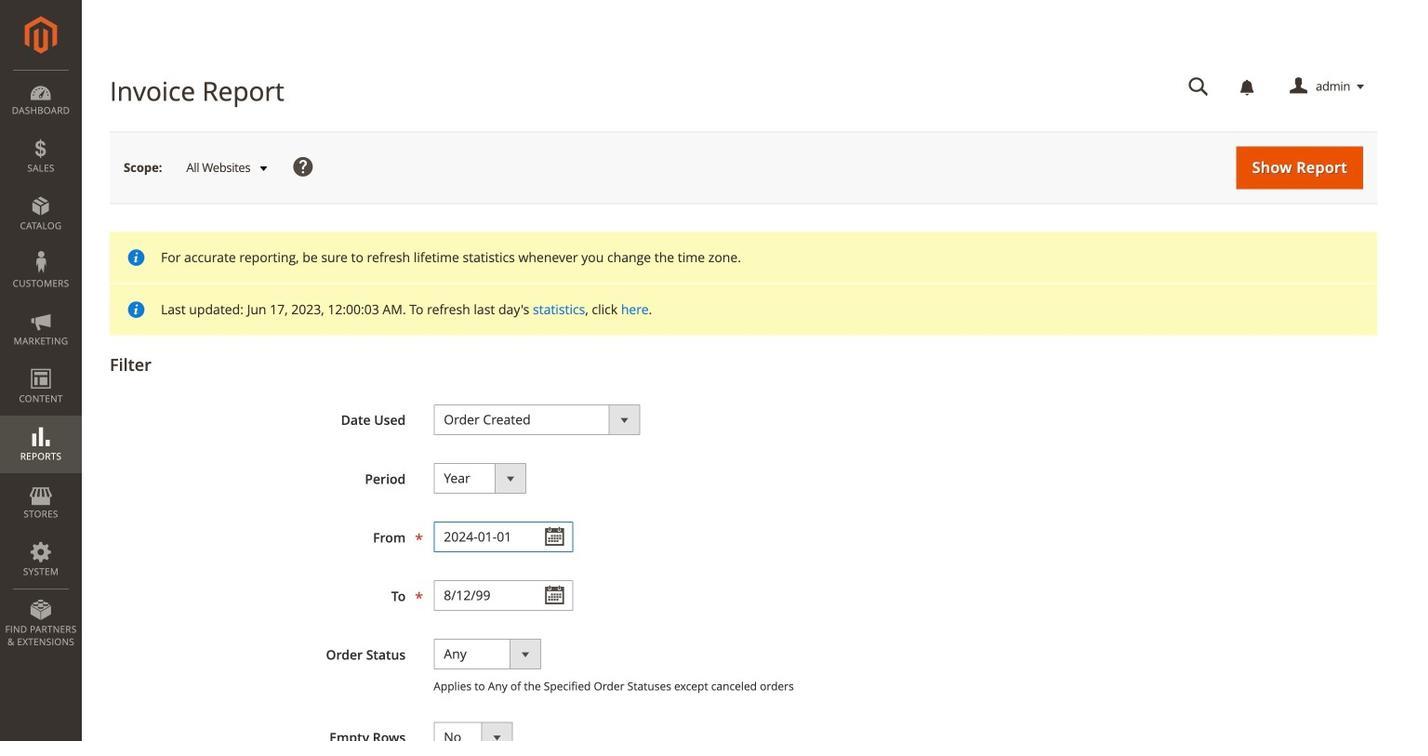 Task type: locate. For each thing, give the bounding box(es) containing it.
None text field
[[1176, 71, 1222, 103]]

magento admin panel image
[[25, 16, 57, 54]]

None text field
[[434, 522, 573, 553], [434, 581, 573, 611], [434, 522, 573, 553], [434, 581, 573, 611]]

menu bar
[[0, 70, 82, 658]]



